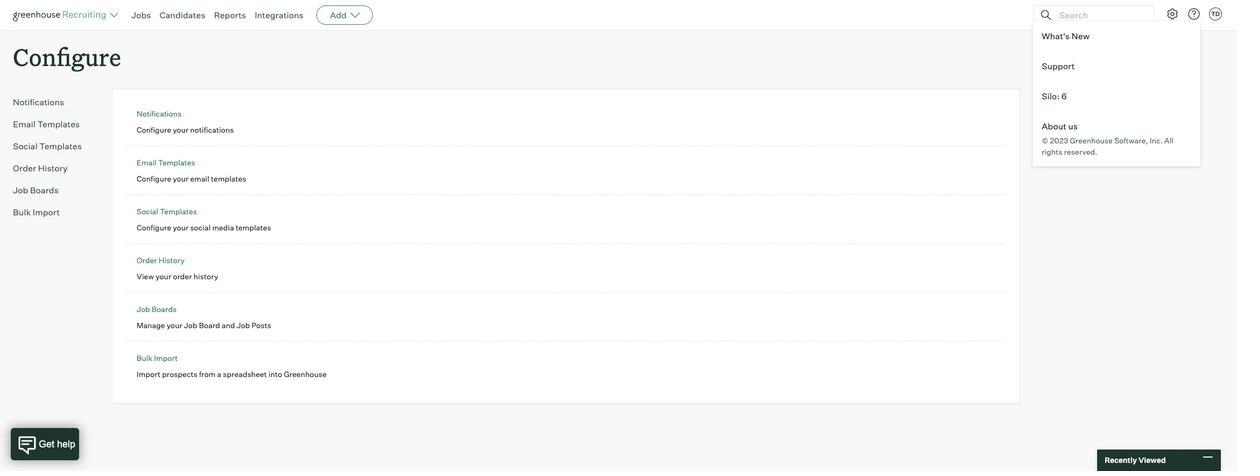 Task type: describe. For each thing, give the bounding box(es) containing it.
notifications
[[190, 125, 234, 134]]

board
[[199, 321, 220, 330]]

view your order history
[[137, 272, 218, 281]]

1 vertical spatial job boards link
[[137, 305, 177, 314]]

viewed
[[1139, 457, 1166, 466]]

new
[[1072, 31, 1090, 41]]

and
[[222, 321, 235, 330]]

about
[[1042, 121, 1067, 132]]

reports link
[[214, 10, 246, 20]]

1 vertical spatial bulk import link
[[137, 354, 178, 363]]

2 vertical spatial import
[[137, 370, 160, 379]]

1 horizontal spatial notifications link
[[137, 109, 182, 119]]

0 vertical spatial import
[[33, 207, 60, 218]]

1 vertical spatial social
[[137, 207, 158, 216]]

configure your social media templates
[[137, 223, 271, 232]]

import prospects from a spreadsheet into greenhouse
[[137, 370, 327, 379]]

reserved.
[[1064, 147, 1098, 156]]

configure for notifications
[[137, 125, 171, 134]]

0 vertical spatial social templates
[[13, 141, 82, 152]]

your for email
[[173, 174, 189, 183]]

1 vertical spatial history
[[159, 256, 185, 265]]

configure your email templates
[[137, 174, 246, 183]]

recently viewed
[[1105, 457, 1166, 466]]

0 horizontal spatial notifications link
[[13, 96, 95, 109]]

about us menu item
[[1033, 111, 1200, 167]]

media
[[212, 223, 234, 232]]

0 horizontal spatial order history link
[[13, 162, 95, 175]]

silo: 6 link
[[1033, 81, 1200, 111]]

support link
[[1033, 51, 1200, 81]]

configure for social templates
[[137, 223, 171, 232]]

configure image
[[1166, 8, 1179, 20]]

0 horizontal spatial notifications
[[13, 97, 64, 108]]

support
[[1042, 61, 1075, 72]]

1 vertical spatial email
[[137, 158, 156, 167]]

inc.
[[1150, 136, 1163, 145]]

0 horizontal spatial job boards link
[[13, 184, 95, 197]]

0 vertical spatial job boards
[[13, 185, 59, 196]]

view
[[137, 272, 154, 281]]

posts
[[252, 321, 271, 330]]

your for order
[[156, 272, 171, 281]]

silo:
[[1042, 91, 1060, 102]]

templates inside 'link'
[[37, 119, 80, 130]]

silo: 6
[[1042, 91, 1067, 102]]

greenhouse recruiting image
[[13, 9, 110, 22]]

rights
[[1042, 147, 1063, 156]]

greenhouse inside about us © 2023 greenhouse software, inc. all rights reserved.
[[1070, 136, 1113, 145]]

1 horizontal spatial email templates
[[137, 158, 195, 167]]

1 vertical spatial bulk import
[[137, 354, 178, 363]]

0 vertical spatial bulk import link
[[13, 206, 95, 219]]

from
[[199, 370, 216, 379]]

boards inside the job boards link
[[30, 185, 59, 196]]

candidates
[[160, 10, 205, 20]]

td
[[1211, 10, 1220, 18]]

2023
[[1050, 136, 1068, 145]]

1 vertical spatial import
[[154, 354, 178, 363]]

6
[[1062, 91, 1067, 102]]

0 horizontal spatial email
[[13, 119, 35, 130]]

configure for email templates
[[137, 174, 171, 183]]

0 horizontal spatial order history
[[13, 163, 68, 174]]



Task type: vqa. For each thing, say whether or not it's contained in the screenshot.
Support link
yes



Task type: locate. For each thing, give the bounding box(es) containing it.
0 vertical spatial bulk import
[[13, 207, 60, 218]]

your left social
[[173, 223, 189, 232]]

email
[[13, 119, 35, 130], [137, 158, 156, 167]]

0 horizontal spatial history
[[38, 163, 68, 174]]

0 vertical spatial email templates
[[13, 119, 80, 130]]

0 vertical spatial boards
[[30, 185, 59, 196]]

1 horizontal spatial job boards link
[[137, 305, 177, 314]]

import
[[33, 207, 60, 218], [154, 354, 178, 363], [137, 370, 160, 379]]

what's
[[1042, 31, 1070, 41]]

1 vertical spatial job boards
[[137, 305, 177, 314]]

0 horizontal spatial social
[[13, 141, 37, 152]]

jobs
[[131, 10, 151, 20]]

email templates inside email templates 'link'
[[13, 119, 80, 130]]

1 vertical spatial bulk
[[137, 354, 152, 363]]

software,
[[1115, 136, 1148, 145]]

email
[[190, 174, 209, 183]]

0 horizontal spatial bulk import link
[[13, 206, 95, 219]]

0 horizontal spatial bulk import
[[13, 207, 60, 218]]

1 vertical spatial email templates link
[[137, 158, 195, 167]]

spreadsheet
[[223, 370, 267, 379]]

0 horizontal spatial job boards
[[13, 185, 59, 196]]

social templates link
[[13, 140, 95, 153], [137, 207, 197, 216]]

manage your job board and job posts
[[137, 321, 271, 330]]

1 horizontal spatial social templates link
[[137, 207, 197, 216]]

1 horizontal spatial social
[[137, 207, 158, 216]]

0 horizontal spatial social templates
[[13, 141, 82, 152]]

1 horizontal spatial job boards
[[137, 305, 177, 314]]

1 vertical spatial notifications link
[[137, 109, 182, 119]]

templates right email
[[211, 174, 246, 183]]

your left email
[[173, 174, 189, 183]]

what's new
[[1042, 31, 1090, 41]]

boards
[[30, 185, 59, 196], [152, 305, 177, 314]]

greenhouse up the reserved.
[[1070, 136, 1113, 145]]

0 vertical spatial greenhouse
[[1070, 136, 1113, 145]]

1 vertical spatial email templates
[[137, 158, 195, 167]]

recently
[[1105, 457, 1137, 466]]

Search text field
[[1057, 7, 1144, 23]]

1 vertical spatial order history
[[137, 256, 185, 265]]

1 horizontal spatial greenhouse
[[1070, 136, 1113, 145]]

greenhouse
[[1070, 136, 1113, 145], [284, 370, 327, 379]]

us
[[1068, 121, 1078, 132]]

0 vertical spatial order
[[13, 163, 36, 174]]

all
[[1165, 136, 1174, 145]]

order
[[173, 272, 192, 281]]

your for social
[[173, 223, 189, 232]]

1 vertical spatial notifications
[[137, 109, 182, 119]]

a
[[217, 370, 221, 379]]

social
[[13, 141, 37, 152], [137, 207, 158, 216]]

td button
[[1209, 8, 1222, 20]]

0 vertical spatial templates
[[211, 174, 246, 183]]

0 horizontal spatial email templates
[[13, 119, 80, 130]]

1 vertical spatial social templates link
[[137, 207, 197, 216]]

0 horizontal spatial order
[[13, 163, 36, 174]]

0 vertical spatial social
[[13, 141, 37, 152]]

0 vertical spatial bulk
[[13, 207, 31, 218]]

1 vertical spatial templates
[[236, 223, 271, 232]]

order history
[[13, 163, 68, 174], [137, 256, 185, 265]]

history
[[194, 272, 218, 281]]

add
[[330, 10, 347, 20]]

bulk import
[[13, 207, 60, 218], [137, 354, 178, 363]]

your left "notifications"
[[173, 125, 189, 134]]

bulk import link
[[13, 206, 95, 219], [137, 354, 178, 363]]

email templates
[[13, 119, 80, 130], [137, 158, 195, 167]]

1 vertical spatial order history link
[[137, 256, 185, 265]]

history
[[38, 163, 68, 174], [159, 256, 185, 265]]

1 vertical spatial greenhouse
[[284, 370, 327, 379]]

1 horizontal spatial order
[[137, 256, 157, 265]]

1 vertical spatial order
[[137, 256, 157, 265]]

order
[[13, 163, 36, 174], [137, 256, 157, 265]]

your right view
[[156, 272, 171, 281]]

integrations link
[[255, 10, 304, 20]]

integrations
[[255, 10, 304, 20]]

notifications
[[13, 97, 64, 108], [137, 109, 182, 119]]

job boards link
[[13, 184, 95, 197], [137, 305, 177, 314]]

1 horizontal spatial history
[[159, 256, 185, 265]]

0 vertical spatial notifications link
[[13, 96, 95, 109]]

0 horizontal spatial email templates link
[[13, 118, 95, 131]]

your right manage
[[167, 321, 182, 330]]

1 horizontal spatial order history link
[[137, 256, 185, 265]]

0 vertical spatial email templates link
[[13, 118, 95, 131]]

candidates link
[[160, 10, 205, 20]]

1 horizontal spatial email templates link
[[137, 158, 195, 167]]

0 horizontal spatial boards
[[30, 185, 59, 196]]

0 vertical spatial social templates link
[[13, 140, 95, 153]]

notifications link
[[13, 96, 95, 109], [137, 109, 182, 119]]

1 horizontal spatial bulk import link
[[137, 354, 178, 363]]

templates
[[211, 174, 246, 183], [236, 223, 271, 232]]

0 vertical spatial job boards link
[[13, 184, 95, 197]]

prospects
[[162, 370, 197, 379]]

0 vertical spatial order history
[[13, 163, 68, 174]]

about us © 2023 greenhouse software, inc. all rights reserved.
[[1042, 121, 1174, 156]]

0 vertical spatial history
[[38, 163, 68, 174]]

reports
[[214, 10, 246, 20]]

greenhouse right into
[[284, 370, 327, 379]]

order history link
[[13, 162, 95, 175], [137, 256, 185, 265]]

templates right media
[[236, 223, 271, 232]]

your for notifications
[[173, 125, 189, 134]]

1 horizontal spatial boards
[[152, 305, 177, 314]]

jobs link
[[131, 10, 151, 20]]

social
[[190, 223, 211, 232]]

1 horizontal spatial email
[[137, 158, 156, 167]]

job
[[13, 185, 28, 196], [137, 305, 150, 314], [184, 321, 197, 330], [237, 321, 250, 330]]

©
[[1042, 136, 1048, 145]]

1 horizontal spatial social templates
[[137, 207, 197, 216]]

your
[[173, 125, 189, 134], [173, 174, 189, 183], [173, 223, 189, 232], [156, 272, 171, 281], [167, 321, 182, 330]]

1 horizontal spatial bulk import
[[137, 354, 178, 363]]

1 vertical spatial social templates
[[137, 207, 197, 216]]

configure
[[13, 41, 121, 73], [137, 125, 171, 134], [137, 174, 171, 183], [137, 223, 171, 232]]

1 horizontal spatial bulk
[[137, 354, 152, 363]]

0 horizontal spatial social templates link
[[13, 140, 95, 153]]

templates
[[37, 119, 80, 130], [39, 141, 82, 152], [158, 158, 195, 167], [160, 207, 197, 216]]

into
[[269, 370, 282, 379]]

td button
[[1207, 5, 1224, 23]]

configure your notifications
[[137, 125, 234, 134]]

social templates
[[13, 141, 82, 152], [137, 207, 197, 216]]

manage
[[137, 321, 165, 330]]

0 vertical spatial order history link
[[13, 162, 95, 175]]

your for job
[[167, 321, 182, 330]]

email templates link
[[13, 118, 95, 131], [137, 158, 195, 167]]

1 vertical spatial boards
[[152, 305, 177, 314]]

1 horizontal spatial order history
[[137, 256, 185, 265]]

add button
[[317, 5, 373, 25]]

job boards
[[13, 185, 59, 196], [137, 305, 177, 314]]

0 vertical spatial email
[[13, 119, 35, 130]]

1 horizontal spatial notifications
[[137, 109, 182, 119]]

0 horizontal spatial bulk
[[13, 207, 31, 218]]

0 vertical spatial notifications
[[13, 97, 64, 108]]

0 horizontal spatial greenhouse
[[284, 370, 327, 379]]

bulk
[[13, 207, 31, 218], [137, 354, 152, 363]]



